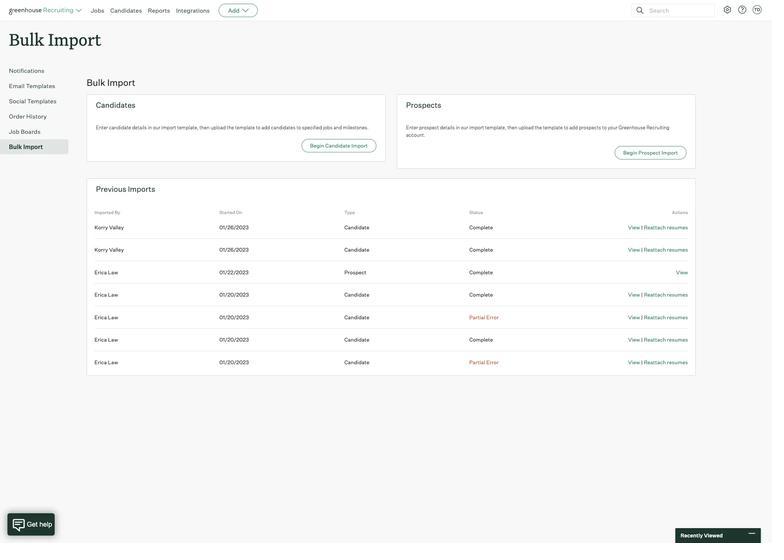 Task type: vqa. For each thing, say whether or not it's contained in the screenshot.


Task type: describe. For each thing, give the bounding box(es) containing it.
partial for the view link associated with 3rd reattach resumes 'link' from the bottom of the page
[[470, 314, 486, 321]]

begin for candidates
[[310, 142, 324, 149]]

01/20/2023 for the view link associated with 3rd reattach resumes 'link' from the bottom of the page
[[220, 314, 249, 321]]

candidate for the view link associated with 3rd reattach resumes 'link' from the bottom of the page
[[345, 314, 370, 321]]

partial for the view link related to sixth reattach resumes 'link' from the top of the page
[[470, 359, 486, 366]]

add for prospects
[[570, 125, 578, 131]]

recently
[[681, 533, 703, 539]]

0 horizontal spatial prospect
[[345, 269, 367, 276]]

recently viewed
[[681, 533, 723, 539]]

view for second reattach resumes 'link' from the top
[[629, 247, 640, 253]]

01/26/2023 for the view link for second reattach resumes 'link' from the top
[[220, 247, 249, 253]]

5 reattach resumes link from the top
[[644, 337, 688, 343]]

1 law from the top
[[108, 269, 118, 276]]

erica law for the view link associated with 3rd reattach resumes 'link' from the bottom of the page
[[95, 314, 118, 321]]

candidates link
[[110, 7, 142, 14]]

reports link
[[148, 7, 170, 14]]

view link for 3rd reattach resumes 'link' from the bottom of the page
[[629, 314, 640, 321]]

resumes for sixth reattach resumes 'link' from the bottom of the page
[[667, 224, 688, 231]]

candidate for the view link for second reattach resumes 'link' from the top
[[345, 247, 370, 253]]

korry for sixth reattach resumes 'link' from the bottom of the page's the view link
[[95, 224, 108, 231]]

email
[[9, 82, 25, 90]]

view for 2nd reattach resumes 'link' from the bottom of the page
[[629, 337, 640, 343]]

1 reattach resumes link from the top
[[644, 224, 688, 231]]

Search text field
[[648, 5, 708, 16]]

prospect
[[419, 125, 439, 131]]

viewed
[[704, 533, 723, 539]]

imports
[[128, 185, 155, 194]]

view link for sixth reattach resumes 'link' from the bottom of the page
[[629, 224, 640, 231]]

complete for 2nd reattach resumes 'link' from the bottom of the page
[[470, 337, 493, 343]]

law for the view link associated with 3rd reattach resumes 'link' from the bottom of the page
[[108, 314, 118, 321]]

jobs
[[91, 7, 104, 14]]

begin prospect import button
[[615, 146, 687, 160]]

order history
[[9, 113, 47, 120]]

previous imports
[[96, 185, 155, 194]]

type
[[345, 210, 355, 216]]

3 reattach resumes link from the top
[[644, 292, 688, 298]]

| for third reattach resumes 'link' from the top of the page
[[642, 292, 643, 298]]

law for 2nd reattach resumes 'link' from the bottom of the page's the view link
[[108, 337, 118, 343]]

0 vertical spatial candidates
[[110, 7, 142, 14]]

notifications link
[[9, 66, 65, 75]]

korry valley for sixth reattach resumes 'link' from the bottom of the page
[[95, 224, 124, 231]]

1 erica from the top
[[95, 269, 107, 276]]

social templates
[[9, 98, 57, 105]]

import inside begin prospect import button
[[662, 150, 678, 156]]

your
[[608, 125, 618, 131]]

jobs
[[323, 125, 333, 131]]

jobs link
[[91, 7, 104, 14]]

milestones.
[[343, 125, 369, 131]]

1 to from the left
[[256, 125, 261, 131]]

bulk import link
[[9, 143, 65, 152]]

complete for sixth reattach resumes 'link' from the bottom of the page
[[470, 224, 493, 231]]

social templates link
[[9, 97, 65, 106]]

erica for sixth reattach resumes 'link' from the top of the page
[[95, 359, 107, 366]]

01/20/2023 for the view link related to sixth reattach resumes 'link' from the top of the page
[[220, 359, 249, 366]]

01/22/2023
[[220, 269, 249, 276]]

0 vertical spatial bulk import
[[9, 28, 101, 50]]

the for prospects
[[535, 125, 542, 131]]

| for sixth reattach resumes 'link' from the bottom of the page
[[642, 224, 643, 231]]

reports
[[148, 7, 170, 14]]

reattach for third reattach resumes 'link' from the top of the page
[[644, 292, 666, 298]]

01/20/2023 for 2nd reattach resumes 'link' from the bottom of the page's the view link
[[220, 337, 249, 343]]

2 to from the left
[[297, 125, 301, 131]]

resumes for sixth reattach resumes 'link' from the top of the page
[[667, 359, 688, 366]]

the for candidates
[[227, 125, 234, 131]]

| for 2nd reattach resumes 'link' from the bottom of the page
[[642, 337, 643, 343]]

previous
[[96, 185, 126, 194]]

candidate for third reattach resumes 'link' from the top of the page the view link
[[345, 292, 370, 298]]

3 complete from the top
[[470, 269, 493, 276]]

in for candidates
[[148, 125, 152, 131]]

1 vertical spatial candidates
[[96, 101, 136, 110]]

actions
[[672, 210, 688, 216]]

partial error for the view link associated with 3rd reattach resumes 'link' from the bottom of the page
[[470, 314, 499, 321]]

import for candidates
[[162, 125, 176, 131]]

email templates link
[[9, 82, 65, 90]]

2 reattach resumes link from the top
[[644, 247, 688, 253]]

add
[[228, 7, 240, 14]]

2 vertical spatial bulk
[[9, 143, 22, 151]]

social
[[9, 98, 26, 105]]

reattach for sixth reattach resumes 'link' from the bottom of the page
[[644, 224, 666, 231]]

reattach for 3rd reattach resumes 'link' from the bottom of the page
[[644, 314, 666, 321]]

view for third reattach resumes 'link' from the top of the page
[[629, 292, 640, 298]]

template, for prospects
[[485, 125, 507, 131]]

view for sixth reattach resumes 'link' from the bottom of the page
[[629, 224, 640, 231]]

enter for candidates
[[96, 125, 108, 131]]

view | reattach resumes for 3rd reattach resumes 'link' from the bottom of the page
[[629, 314, 688, 321]]

view for 3rd reattach resumes 'link' from the bottom of the page
[[629, 314, 640, 321]]

begin prospect import
[[624, 150, 678, 156]]

boards
[[21, 128, 41, 136]]

then for prospects
[[508, 125, 518, 131]]

enter candidate details in our import template, then upload the template to add candidates to specified jobs and milestones.
[[96, 125, 369, 131]]

1 vertical spatial bulk import
[[87, 77, 135, 88]]

add for candidates
[[262, 125, 270, 131]]

td button
[[752, 4, 764, 16]]



Task type: locate. For each thing, give the bounding box(es) containing it.
view link for sixth reattach resumes 'link' from the top of the page
[[629, 359, 640, 366]]

view | reattach resumes
[[629, 224, 688, 231], [629, 247, 688, 253], [629, 292, 688, 298], [629, 314, 688, 321], [629, 337, 688, 343], [629, 359, 688, 366]]

0 vertical spatial korry valley
[[95, 224, 124, 231]]

started on
[[220, 210, 242, 216]]

|
[[642, 224, 643, 231], [642, 247, 643, 253], [642, 292, 643, 298], [642, 314, 643, 321], [642, 337, 643, 343], [642, 359, 643, 366]]

view link for second reattach resumes 'link' from the top
[[629, 247, 640, 253]]

1 01/26/2023 from the top
[[220, 224, 249, 231]]

begin candidate import
[[310, 142, 368, 149]]

1 horizontal spatial enter
[[406, 125, 418, 131]]

4 reattach from the top
[[644, 314, 666, 321]]

candidates
[[271, 125, 296, 131]]

1 vertical spatial bulk
[[87, 77, 105, 88]]

1 vertical spatial error
[[487, 359, 499, 366]]

job
[[9, 128, 19, 136]]

0 vertical spatial error
[[487, 314, 499, 321]]

0 horizontal spatial in
[[148, 125, 152, 131]]

1 vertical spatial korry
[[95, 247, 108, 253]]

0 vertical spatial prospect
[[639, 150, 661, 156]]

template for prospects
[[543, 125, 563, 131]]

enter left the candidate
[[96, 125, 108, 131]]

1 horizontal spatial the
[[535, 125, 542, 131]]

reattach for 2nd reattach resumes 'link' from the bottom of the page
[[644, 337, 666, 343]]

1 template, from the left
[[177, 125, 199, 131]]

1 | from the top
[[642, 224, 643, 231]]

law for third reattach resumes 'link' from the top of the page the view link
[[108, 292, 118, 298]]

1 01/20/2023 from the top
[[220, 292, 249, 298]]

begin
[[310, 142, 324, 149], [624, 150, 638, 156]]

templates for social templates
[[27, 98, 57, 105]]

1 vertical spatial 01/26/2023
[[220, 247, 249, 253]]

1 our from the left
[[153, 125, 160, 131]]

1 error from the top
[[487, 314, 499, 321]]

1 horizontal spatial template,
[[485, 125, 507, 131]]

email templates
[[9, 82, 55, 90]]

4 | from the top
[[642, 314, 643, 321]]

1 horizontal spatial import
[[470, 125, 484, 131]]

law
[[108, 269, 118, 276], [108, 292, 118, 298], [108, 314, 118, 321], [108, 337, 118, 343], [108, 359, 118, 366]]

resumes for 3rd reattach resumes 'link' from the bottom of the page
[[667, 314, 688, 321]]

view | reattach resumes for third reattach resumes 'link' from the top of the page
[[629, 292, 688, 298]]

enter up account.
[[406, 125, 418, 131]]

candidates up the candidate
[[96, 101, 136, 110]]

then
[[200, 125, 210, 131], [508, 125, 518, 131]]

5 view | reattach resumes from the top
[[629, 337, 688, 343]]

template, inside enter prospect details in our import template, then upload the template to add prospects to your greenhouse recruiting account.
[[485, 125, 507, 131]]

by
[[115, 210, 120, 216]]

candidates
[[110, 7, 142, 14], [96, 101, 136, 110]]

prospects
[[406, 101, 442, 110]]

0 horizontal spatial enter
[[96, 125, 108, 131]]

5 resumes from the top
[[667, 337, 688, 343]]

1 horizontal spatial in
[[456, 125, 460, 131]]

in
[[148, 125, 152, 131], [456, 125, 460, 131]]

0 horizontal spatial the
[[227, 125, 234, 131]]

1 upload from the left
[[211, 125, 226, 131]]

template for candidates
[[235, 125, 255, 131]]

1 partial from the top
[[470, 314, 486, 321]]

erica
[[95, 269, 107, 276], [95, 292, 107, 298], [95, 314, 107, 321], [95, 337, 107, 343], [95, 359, 107, 366]]

1 vertical spatial partial
[[470, 359, 486, 366]]

5 law from the top
[[108, 359, 118, 366]]

01/26/2023
[[220, 224, 249, 231], [220, 247, 249, 253]]

4 complete from the top
[[470, 292, 493, 298]]

add inside enter prospect details in our import template, then upload the template to add prospects to your greenhouse recruiting account.
[[570, 125, 578, 131]]

in right prospect
[[456, 125, 460, 131]]

job boards link
[[9, 127, 65, 136]]

2 then from the left
[[508, 125, 518, 131]]

2 the from the left
[[535, 125, 542, 131]]

import for prospects
[[470, 125, 484, 131]]

template
[[235, 125, 255, 131], [543, 125, 563, 131]]

erica law for the view link related to sixth reattach resumes 'link' from the top of the page
[[95, 359, 118, 366]]

2 law from the top
[[108, 292, 118, 298]]

resumes for 2nd reattach resumes 'link' from the bottom of the page
[[667, 337, 688, 343]]

order
[[9, 113, 25, 120]]

2 partial error from the top
[[470, 359, 499, 366]]

5 erica from the top
[[95, 359, 107, 366]]

0 vertical spatial templates
[[26, 82, 55, 90]]

enter
[[96, 125, 108, 131], [406, 125, 418, 131]]

reattach for second reattach resumes 'link' from the top
[[644, 247, 666, 253]]

the
[[227, 125, 234, 131], [535, 125, 542, 131]]

td
[[755, 7, 761, 12]]

1 horizontal spatial template
[[543, 125, 563, 131]]

erica for third reattach resumes 'link' from the top of the page
[[95, 292, 107, 298]]

td button
[[753, 5, 762, 14]]

1 horizontal spatial upload
[[519, 125, 534, 131]]

begin for prospects
[[624, 150, 638, 156]]

integrations
[[176, 7, 210, 14]]

1 reattach from the top
[[644, 224, 666, 231]]

import inside the bulk import link
[[23, 143, 43, 151]]

2 template from the left
[[543, 125, 563, 131]]

korry for the view link for second reattach resumes 'link' from the top
[[95, 247, 108, 253]]

01/20/2023 for third reattach resumes 'link' from the top of the page the view link
[[220, 292, 249, 298]]

1 vertical spatial partial error
[[470, 359, 499, 366]]

in for prospects
[[456, 125, 460, 131]]

0 vertical spatial valley
[[109, 224, 124, 231]]

| for sixth reattach resumes 'link' from the top of the page
[[642, 359, 643, 366]]

candidate for sixth reattach resumes 'link' from the bottom of the page's the view link
[[345, 224, 370, 231]]

0 vertical spatial bulk
[[9, 28, 44, 50]]

3 erica law from the top
[[95, 314, 118, 321]]

status
[[470, 210, 483, 216]]

valley for sixth reattach resumes 'link' from the bottom of the page
[[109, 224, 124, 231]]

0 horizontal spatial upload
[[211, 125, 226, 131]]

5 complete from the top
[[470, 337, 493, 343]]

error for the view link related to sixth reattach resumes 'link' from the top of the page
[[487, 359, 499, 366]]

begin down greenhouse
[[624, 150, 638, 156]]

template,
[[177, 125, 199, 131], [485, 125, 507, 131]]

import inside begin candidate import button
[[352, 142, 368, 149]]

candidate inside button
[[325, 142, 351, 149]]

2 complete from the top
[[470, 247, 493, 253]]

the inside enter prospect details in our import template, then upload the template to add prospects to your greenhouse recruiting account.
[[535, 125, 542, 131]]

complete for third reattach resumes 'link' from the top of the page
[[470, 292, 493, 298]]

then for candidates
[[200, 125, 210, 131]]

integrations link
[[176, 7, 210, 14]]

1 horizontal spatial our
[[461, 125, 469, 131]]

history
[[26, 113, 47, 120]]

0 vertical spatial korry
[[95, 224, 108, 231]]

prospect
[[639, 150, 661, 156], [345, 269, 367, 276]]

2 partial from the top
[[470, 359, 486, 366]]

5 | from the top
[[642, 337, 643, 343]]

valley for second reattach resumes 'link' from the top
[[109, 247, 124, 253]]

5 erica law from the top
[[95, 359, 118, 366]]

2 valley from the top
[[109, 247, 124, 253]]

2 enter from the left
[[406, 125, 418, 131]]

1 korry valley from the top
[[95, 224, 124, 231]]

2 vertical spatial bulk import
[[9, 143, 43, 151]]

reattach
[[644, 224, 666, 231], [644, 247, 666, 253], [644, 292, 666, 298], [644, 314, 666, 321], [644, 337, 666, 343], [644, 359, 666, 366]]

4 resumes from the top
[[667, 314, 688, 321]]

0 vertical spatial partial
[[470, 314, 486, 321]]

1 view | reattach resumes from the top
[[629, 224, 688, 231]]

3 | from the top
[[642, 292, 643, 298]]

upload
[[211, 125, 226, 131], [519, 125, 534, 131]]

recruiting
[[647, 125, 670, 131]]

add button
[[219, 4, 258, 17]]

details for candidates
[[132, 125, 147, 131]]

template inside enter prospect details in our import template, then upload the template to add prospects to your greenhouse recruiting account.
[[543, 125, 563, 131]]

details inside enter prospect details in our import template, then upload the template to add prospects to your greenhouse recruiting account.
[[440, 125, 455, 131]]

to left specified
[[297, 125, 301, 131]]

2 01/26/2023 from the top
[[220, 247, 249, 253]]

1 the from the left
[[227, 125, 234, 131]]

1 erica law from the top
[[95, 269, 118, 276]]

0 horizontal spatial add
[[262, 125, 270, 131]]

2 in from the left
[[456, 125, 460, 131]]

view
[[629, 224, 640, 231], [629, 247, 640, 253], [677, 269, 688, 276], [629, 292, 640, 298], [629, 314, 640, 321], [629, 337, 640, 343], [629, 359, 640, 366]]

korry valley
[[95, 224, 124, 231], [95, 247, 124, 253]]

upload inside enter prospect details in our import template, then upload the template to add prospects to your greenhouse recruiting account.
[[519, 125, 534, 131]]

our for candidates
[[153, 125, 160, 131]]

1 vertical spatial prospect
[[345, 269, 367, 276]]

notifications
[[9, 67, 44, 74]]

2 erica from the top
[[95, 292, 107, 298]]

01/26/2023 for sixth reattach resumes 'link' from the bottom of the page's the view link
[[220, 224, 249, 231]]

2 details from the left
[[440, 125, 455, 131]]

details right the candidate
[[132, 125, 147, 131]]

valley
[[109, 224, 124, 231], [109, 247, 124, 253]]

view | reattach resumes for sixth reattach resumes 'link' from the top of the page
[[629, 359, 688, 366]]

to left candidates
[[256, 125, 261, 131]]

law for the view link related to sixth reattach resumes 'link' from the top of the page
[[108, 359, 118, 366]]

5 reattach from the top
[[644, 337, 666, 343]]

configure image
[[723, 5, 732, 14]]

2 01/20/2023 from the top
[[220, 314, 249, 321]]

4 law from the top
[[108, 337, 118, 343]]

01/26/2023 up 01/22/2023
[[220, 247, 249, 253]]

templates for email templates
[[26, 82, 55, 90]]

1 details from the left
[[132, 125, 147, 131]]

3 reattach from the top
[[644, 292, 666, 298]]

2 error from the top
[[487, 359, 499, 366]]

to left prospects
[[564, 125, 569, 131]]

0 vertical spatial 01/26/2023
[[220, 224, 249, 231]]

add
[[262, 125, 270, 131], [570, 125, 578, 131]]

0 vertical spatial partial error
[[470, 314, 499, 321]]

prospect inside begin prospect import button
[[639, 150, 661, 156]]

in inside enter prospect details in our import template, then upload the template to add prospects to your greenhouse recruiting account.
[[456, 125, 460, 131]]

2 resumes from the top
[[667, 247, 688, 253]]

4 01/20/2023 from the top
[[220, 359, 249, 366]]

1 resumes from the top
[[667, 224, 688, 231]]

enter prospect details in our import template, then upload the template to add prospects to your greenhouse recruiting account.
[[406, 125, 670, 138]]

import
[[162, 125, 176, 131], [470, 125, 484, 131]]

begin inside button
[[624, 150, 638, 156]]

add left prospects
[[570, 125, 578, 131]]

partial error
[[470, 314, 499, 321], [470, 359, 499, 366]]

6 resumes from the top
[[667, 359, 688, 366]]

korry valley for second reattach resumes 'link' from the top
[[95, 247, 124, 253]]

candidate
[[109, 125, 131, 131]]

upload for candidates
[[211, 125, 226, 131]]

begin inside button
[[310, 142, 324, 149]]

prospects
[[579, 125, 602, 131]]

templates up social templates link
[[26, 82, 55, 90]]

01/26/2023 down started on
[[220, 224, 249, 231]]

resumes
[[667, 224, 688, 231], [667, 247, 688, 253], [667, 292, 688, 298], [667, 314, 688, 321], [667, 337, 688, 343], [667, 359, 688, 366]]

then inside enter prospect details in our import template, then upload the template to add prospects to your greenhouse recruiting account.
[[508, 125, 518, 131]]

4 to from the left
[[603, 125, 607, 131]]

greenhouse
[[619, 125, 646, 131]]

6 reattach from the top
[[644, 359, 666, 366]]

4 reattach resumes link from the top
[[644, 314, 688, 321]]

0 horizontal spatial template
[[235, 125, 255, 131]]

view link for third reattach resumes 'link' from the top of the page
[[629, 292, 640, 298]]

1 in from the left
[[148, 125, 152, 131]]

0 horizontal spatial template,
[[177, 125, 199, 131]]

bulk import
[[9, 28, 101, 50], [87, 77, 135, 88], [9, 143, 43, 151]]

2 | from the top
[[642, 247, 643, 253]]

reattach for sixth reattach resumes 'link' from the top of the page
[[644, 359, 666, 366]]

candidate for 2nd reattach resumes 'link' from the bottom of the page's the view link
[[345, 337, 370, 343]]

import
[[48, 28, 101, 50], [107, 77, 135, 88], [352, 142, 368, 149], [23, 143, 43, 151], [662, 150, 678, 156]]

1 horizontal spatial details
[[440, 125, 455, 131]]

complete
[[470, 224, 493, 231], [470, 247, 493, 253], [470, 269, 493, 276], [470, 292, 493, 298], [470, 337, 493, 343]]

partial error for the view link related to sixth reattach resumes 'link' from the top of the page
[[470, 359, 499, 366]]

resumes for second reattach resumes 'link' from the top
[[667, 247, 688, 253]]

details
[[132, 125, 147, 131], [440, 125, 455, 131]]

candidate for the view link related to sixth reattach resumes 'link' from the top of the page
[[345, 359, 370, 366]]

1 horizontal spatial add
[[570, 125, 578, 131]]

account.
[[406, 132, 426, 138]]

job boards
[[9, 128, 41, 136]]

upload for prospects
[[519, 125, 534, 131]]

6 | from the top
[[642, 359, 643, 366]]

2 our from the left
[[461, 125, 469, 131]]

2 korry from the top
[[95, 247, 108, 253]]

reattach resumes link
[[644, 224, 688, 231], [644, 247, 688, 253], [644, 292, 688, 298], [644, 314, 688, 321], [644, 337, 688, 343], [644, 359, 688, 366]]

templates down email templates link
[[27, 98, 57, 105]]

greenhouse recruiting image
[[9, 6, 76, 15]]

2 import from the left
[[470, 125, 484, 131]]

our for prospects
[[461, 125, 469, 131]]

enter for prospects
[[406, 125, 418, 131]]

1 import from the left
[[162, 125, 176, 131]]

0 horizontal spatial begin
[[310, 142, 324, 149]]

partial
[[470, 314, 486, 321], [470, 359, 486, 366]]

enter inside enter prospect details in our import template, then upload the template to add prospects to your greenhouse recruiting account.
[[406, 125, 418, 131]]

1 enter from the left
[[96, 125, 108, 131]]

1 horizontal spatial begin
[[624, 150, 638, 156]]

0 horizontal spatial our
[[153, 125, 160, 131]]

started
[[220, 210, 235, 216]]

1 horizontal spatial then
[[508, 125, 518, 131]]

3 view | reattach resumes from the top
[[629, 292, 688, 298]]

1 valley from the top
[[109, 224, 124, 231]]

| for second reattach resumes 'link' from the top
[[642, 247, 643, 253]]

0 horizontal spatial then
[[200, 125, 210, 131]]

bulk
[[9, 28, 44, 50], [87, 77, 105, 88], [9, 143, 22, 151]]

our right prospect
[[461, 125, 469, 131]]

begin down specified
[[310, 142, 324, 149]]

2 template, from the left
[[485, 125, 507, 131]]

view for sixth reattach resumes 'link' from the top of the page
[[629, 359, 640, 366]]

1 korry from the top
[[95, 224, 108, 231]]

korry
[[95, 224, 108, 231], [95, 247, 108, 253]]

3 to from the left
[[564, 125, 569, 131]]

1 vertical spatial templates
[[27, 98, 57, 105]]

0 horizontal spatial import
[[162, 125, 176, 131]]

2 korry valley from the top
[[95, 247, 124, 253]]

view | reattach resumes for 2nd reattach resumes 'link' from the bottom of the page
[[629, 337, 688, 343]]

2 view | reattach resumes from the top
[[629, 247, 688, 253]]

4 erica from the top
[[95, 337, 107, 343]]

view link
[[629, 224, 640, 231], [629, 247, 640, 253], [677, 269, 688, 276], [629, 292, 640, 298], [629, 314, 640, 321], [629, 337, 640, 343], [629, 359, 640, 366]]

2 reattach from the top
[[644, 247, 666, 253]]

1 vertical spatial korry valley
[[95, 247, 124, 253]]

3 01/20/2023 from the top
[[220, 337, 249, 343]]

view link for 2nd reattach resumes 'link' from the bottom of the page
[[629, 337, 640, 343]]

in right the candidate
[[148, 125, 152, 131]]

our inside enter prospect details in our import template, then upload the template to add prospects to your greenhouse recruiting account.
[[461, 125, 469, 131]]

view | reattach resumes for second reattach resumes 'link' from the top
[[629, 247, 688, 253]]

6 reattach resumes link from the top
[[644, 359, 688, 366]]

import inside enter prospect details in our import template, then upload the template to add prospects to your greenhouse recruiting account.
[[470, 125, 484, 131]]

imported
[[95, 210, 114, 216]]

2 upload from the left
[[519, 125, 534, 131]]

3 erica from the top
[[95, 314, 107, 321]]

imported by
[[95, 210, 120, 216]]

and
[[334, 125, 342, 131]]

0 vertical spatial begin
[[310, 142, 324, 149]]

erica law for 2nd reattach resumes 'link' from the bottom of the page's the view link
[[95, 337, 118, 343]]

specified
[[302, 125, 322, 131]]

0 horizontal spatial details
[[132, 125, 147, 131]]

2 add from the left
[[570, 125, 578, 131]]

4 view | reattach resumes from the top
[[629, 314, 688, 321]]

template, for candidates
[[177, 125, 199, 131]]

templates
[[26, 82, 55, 90], [27, 98, 57, 105]]

begin candidate import button
[[302, 139, 377, 152]]

erica law for third reattach resumes 'link' from the top of the page the view link
[[95, 292, 118, 298]]

error
[[487, 314, 499, 321], [487, 359, 499, 366]]

our right the candidate
[[153, 125, 160, 131]]

resumes for third reattach resumes 'link' from the top of the page
[[667, 292, 688, 298]]

error for the view link associated with 3rd reattach resumes 'link' from the bottom of the page
[[487, 314, 499, 321]]

1 vertical spatial valley
[[109, 247, 124, 253]]

erica law
[[95, 269, 118, 276], [95, 292, 118, 298], [95, 314, 118, 321], [95, 337, 118, 343], [95, 359, 118, 366]]

view | reattach resumes for sixth reattach resumes 'link' from the bottom of the page
[[629, 224, 688, 231]]

4 erica law from the top
[[95, 337, 118, 343]]

to
[[256, 125, 261, 131], [297, 125, 301, 131], [564, 125, 569, 131], [603, 125, 607, 131]]

2 erica law from the top
[[95, 292, 118, 298]]

3 law from the top
[[108, 314, 118, 321]]

erica for 2nd reattach resumes 'link' from the bottom of the page
[[95, 337, 107, 343]]

1 horizontal spatial prospect
[[639, 150, 661, 156]]

erica for 3rd reattach resumes 'link' from the bottom of the page
[[95, 314, 107, 321]]

candidate
[[325, 142, 351, 149], [345, 224, 370, 231], [345, 247, 370, 253], [345, 292, 370, 298], [345, 314, 370, 321], [345, 337, 370, 343], [345, 359, 370, 366]]

01/20/2023
[[220, 292, 249, 298], [220, 314, 249, 321], [220, 337, 249, 343], [220, 359, 249, 366]]

1 vertical spatial begin
[[624, 150, 638, 156]]

details right prospect
[[440, 125, 455, 131]]

details for prospects
[[440, 125, 455, 131]]

complete for second reattach resumes 'link' from the top
[[470, 247, 493, 253]]

add left candidates
[[262, 125, 270, 131]]

on
[[236, 210, 242, 216]]

3 resumes from the top
[[667, 292, 688, 298]]

order history link
[[9, 112, 65, 121]]

to left your
[[603, 125, 607, 131]]

1 then from the left
[[200, 125, 210, 131]]

1 complete from the top
[[470, 224, 493, 231]]

1 add from the left
[[262, 125, 270, 131]]

candidates right jobs link
[[110, 7, 142, 14]]

1 template from the left
[[235, 125, 255, 131]]

| for 3rd reattach resumes 'link' from the bottom of the page
[[642, 314, 643, 321]]

6 view | reattach resumes from the top
[[629, 359, 688, 366]]

our
[[153, 125, 160, 131], [461, 125, 469, 131]]

1 partial error from the top
[[470, 314, 499, 321]]



